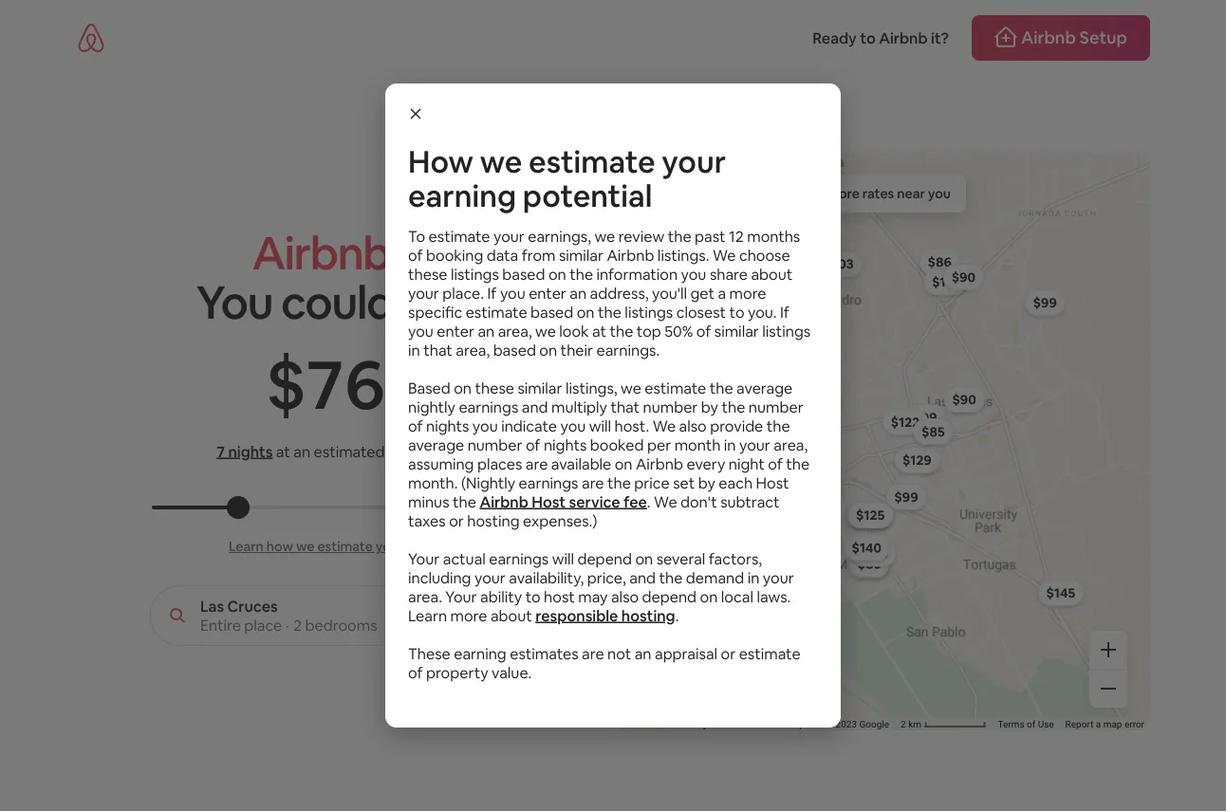 Task type: vqa. For each thing, say whether or not it's contained in the screenshot.
SIMILAR inside Based on these similar listings, we estimate the average nightly earnings and multiply that number by the number of nights you indicate you will host. We also provide the average number of nights booked per month in your area, assuming places are available on Airbnb every night of the month. (Nightly earnings are the price set by each Host minus the
yes



Task type: describe. For each thing, give the bounding box(es) containing it.
earnings up expenses.)
[[519, 473, 579, 493]]

each
[[719, 473, 753, 493]]

$ 7 6 3
[[266, 340, 422, 429]]

you left share
[[681, 264, 707, 284]]

service
[[569, 492, 620, 512]]

$145 button
[[1038, 580, 1084, 606]]

2 km button
[[895, 718, 992, 731]]

price,
[[587, 568, 626, 588]]

estimate right to
[[429, 226, 490, 246]]

1 vertical spatial similar
[[714, 321, 759, 341]]

las
[[200, 597, 224, 616]]

7 nights button
[[217, 441, 273, 462]]

1 vertical spatial 7
[[217, 442, 225, 461]]

0 horizontal spatial a
[[425, 442, 433, 461]]

listings,
[[566, 378, 617, 398]]

address,
[[590, 283, 649, 303]]

1 vertical spatial by
[[698, 473, 716, 493]]

. we don't subtract taxes or hosting expenses.)
[[408, 492, 780, 531]]

ability
[[480, 587, 522, 607]]

nightly
[[408, 397, 455, 417]]

$140
[[852, 539, 882, 556]]

earnings right nightly
[[459, 397, 519, 417]]

0 horizontal spatial depend
[[578, 549, 632, 569]]

an inside these earning estimates are not an appraisal or estimate of property value.
[[635, 644, 652, 663]]

map data ©2023 google
[[786, 719, 889, 730]]

1 vertical spatial based
[[531, 302, 574, 322]]

0 vertical spatial average
[[737, 378, 793, 398]]

are inside these earning estimates are not an appraisal or estimate of property value.
[[582, 644, 604, 663]]

area, inside based on these similar listings, we estimate the average nightly earnings and multiply that number by the number of nights you indicate you will host. we also provide the average number of nights booked per month in your area, assuming places are available on airbnb every night of the month. (nightly earnings are the price set by each host minus the
[[774, 435, 808, 455]]

it?
[[931, 28, 949, 47]]

$85 inside $115 $85
[[858, 556, 881, 573]]

indicate
[[501, 416, 557, 436]]

will inside your actual earnings will depend on several factors, including your availability, price, and the demand in your area. your ability to host may also depend on local laws. learn more about
[[552, 549, 574, 569]]

estimate inside these earning estimates are not an appraisal or estimate of property value.
[[739, 644, 801, 663]]

minus
[[408, 492, 449, 512]]

airbnb host service fee link
[[480, 492, 647, 512]]

0 vertical spatial by
[[701, 397, 718, 417]]

earnings inside your actual earnings will depend on several factors, including your availability, price, and the demand in your area. your ability to host may also depend on local laws. learn more about
[[489, 549, 549, 569]]

3
[[385, 340, 422, 429]]

and inside your actual earnings will depend on several factors, including your availability, price, and the demand in your area. your ability to host may also depend on local laws. learn more about
[[630, 568, 656, 588]]

2 vertical spatial $99 button
[[886, 484, 927, 511]]

airbnb it.
[[252, 224, 437, 283]]

map
[[1104, 719, 1122, 730]]

$103 button
[[816, 251, 862, 277]]

place
[[244, 616, 282, 635]]

$86
[[928, 254, 952, 271]]

to inside to estimate your earnings, we review the past 12 months of booking data from similar airbnb listings. we choose these listings based on the information you share about your place. if you enter an address, you'll get a more specific estimate based on the listings closest to you. if you enter an area, we look at the top 50% of similar listings in that area, based on their earnings.
[[729, 302, 745, 322]]

$125
[[856, 507, 885, 524]]

report a map error link
[[1066, 719, 1145, 730]]

$85 $90
[[922, 391, 977, 440]]

earning inside these earning estimates are not an appraisal or estimate of property value.
[[454, 644, 507, 663]]

hosting inside . we don't subtract taxes or hosting expenses.)
[[467, 511, 520, 531]]

we inside based on these similar listings, we estimate the average nightly earnings and multiply that number by the number of nights you indicate you will host. we also provide the average number of nights booked per month in your area, assuming places are available on airbnb every night of the month. (nightly earnings are the price set by each host minus the
[[653, 416, 676, 436]]

month.
[[408, 473, 458, 493]]

at inside to estimate your earnings, we review the past 12 months of booking data from similar airbnb listings. we choose these listings based on the information you share about your place. if you enter an address, you'll get a more specific estimate based on the listings closest to you. if you enter an area, we look at the top 50% of similar listings in that area, based on their earnings.
[[592, 321, 606, 341]]

bedrooms
[[305, 616, 377, 635]]

estimate inside based on these similar listings, we estimate the average nightly earnings and multiply that number by the number of nights you indicate you will host. we also provide the average number of nights booked per month in your area, assuming places are available on airbnb every night of the month. (nightly earnings are the price set by each host minus the
[[645, 378, 706, 398]]

estimate right how
[[317, 538, 373, 555]]

airbnb host service fee
[[480, 492, 647, 512]]

map region
[[409, 144, 1226, 812]]

an left estimated
[[294, 442, 310, 461]]

on up their
[[577, 302, 595, 322]]

based on these similar listings, we estimate the average nightly earnings and multiply that number by the number of nights you indicate you will host. we also provide the average number of nights booked per month in your area, assuming places are available on airbnb every night of the month. (nightly earnings are the price set by each host minus the
[[408, 378, 810, 512]]

responsible
[[536, 606, 618, 625]]

0 horizontal spatial night
[[436, 442, 472, 461]]

the right look
[[598, 302, 622, 322]]

earn
[[402, 273, 493, 332]]

information
[[597, 264, 678, 284]]

their
[[561, 340, 593, 360]]

2 vertical spatial $90 button
[[848, 553, 889, 579]]

these earning estimates are not an appraisal or estimate of property value.
[[408, 644, 801, 682]]

2 inside the las cruces entire place · 2 bedrooms
[[293, 616, 302, 635]]

booking
[[426, 245, 483, 265]]

on left local
[[700, 587, 718, 607]]

airbnb inside based on these similar listings, we estimate the average nightly earnings and multiply that number by the number of nights you indicate you will host. we also provide the average number of nights booked per month in your area, assuming places are available on airbnb every night of the month. (nightly earnings are the price set by each host minus the
[[636, 454, 683, 474]]

1 horizontal spatial enter
[[529, 283, 566, 303]]

·
[[286, 616, 289, 635]]

you'll
[[652, 283, 687, 303]]

$129
[[903, 452, 932, 469]]

explore
[[812, 185, 860, 202]]

learn how we estimate your earnings button
[[229, 538, 460, 555]]

1 vertical spatial your
[[445, 587, 477, 607]]

demand
[[686, 568, 744, 588]]

booked
[[590, 435, 644, 455]]

the left past
[[668, 226, 692, 246]]

0 vertical spatial $85 button
[[913, 419, 954, 445]]

provide
[[710, 416, 763, 436]]

your inside based on these similar listings, we estimate the average nightly earnings and multiply that number by the number of nights you indicate you will host. we also provide the average number of nights booked per month in your area, assuming places are available on airbnb every night of the month. (nightly earnings are the price set by each host minus the
[[739, 435, 771, 455]]

0 vertical spatial based
[[502, 264, 545, 284]]

zoom in image
[[1101, 643, 1116, 658]]

airbnb setup
[[1021, 27, 1128, 49]]

an up look
[[570, 283, 587, 303]]

on right based
[[454, 378, 472, 398]]

taxes
[[408, 511, 446, 531]]

and inside based on these similar listings, we estimate the average nightly earnings and multiply that number by the number of nights you indicate you will host. we also provide the average number of nights booked per month in your area, assuming places are available on airbnb every night of the month. (nightly earnings are the price set by each host minus the
[[522, 397, 548, 417]]

an down "place."
[[478, 321, 495, 341]]

you up places
[[473, 416, 498, 436]]

$99 for $99 "button" to the middle
[[913, 409, 937, 426]]

the inside your actual earnings will depend on several factors, including your availability, price, and the demand in your area. your ability to host may also depend on local laws. learn more about
[[659, 568, 683, 588]]

$103
[[824, 256, 854, 273]]

of left booking
[[408, 245, 423, 265]]

actual
[[443, 549, 486, 569]]

the right provide
[[767, 416, 790, 436]]

of right places
[[526, 435, 540, 455]]

estimate right specific
[[466, 302, 527, 322]]

0 horizontal spatial learn
[[229, 538, 264, 555]]

1 horizontal spatial 7
[[306, 340, 342, 429]]

google
[[859, 719, 889, 730]]

$99 for the bottommost $99 "button"
[[895, 489, 919, 506]]

assuming
[[408, 454, 474, 474]]

more inside your actual earnings will depend on several factors, including your availability, price, and the demand in your area. your ability to host may also depend on local laws. learn more about
[[450, 606, 487, 625]]

of down based
[[408, 416, 423, 436]]

0 horizontal spatial your
[[408, 549, 440, 569]]

price
[[634, 473, 670, 493]]

near
[[897, 185, 925, 202]]

12
[[729, 226, 744, 246]]

explore rates near you
[[812, 185, 951, 202]]

2 horizontal spatial to
[[860, 28, 876, 47]]

$85 inside $85 $90
[[922, 423, 945, 440]]

earnings,
[[528, 226, 591, 246]]

you inside button
[[928, 185, 951, 202]]

you
[[196, 273, 273, 332]]

subtract
[[721, 492, 780, 512]]

estimated
[[314, 442, 385, 461]]

specific
[[408, 302, 462, 322]]

on left price
[[615, 454, 633, 474]]

host inside based on these similar listings, we estimate the average nightly earnings and multiply that number by the number of nights you indicate you will host. we also provide the average number of nights booked per month in your area, assuming places are available on airbnb every night of the month. (nightly earnings are the price set by each host minus the
[[756, 473, 789, 493]]

$102 button
[[846, 503, 892, 529]]

you could earn
[[196, 273, 493, 332]]

it.
[[399, 224, 437, 283]]

ready to airbnb it?
[[813, 28, 949, 47]]

$115 $85
[[858, 545, 888, 573]]

top
[[637, 321, 661, 341]]

. inside . we don't subtract taxes or hosting expenses.)
[[647, 492, 651, 512]]

1 horizontal spatial area,
[[498, 321, 532, 341]]

similar inside based on these similar listings, we estimate the average nightly earnings and multiply that number by the number of nights you indicate you will host. we also provide the average number of nights booked per month in your area, assuming places are available on airbnb every night of the month. (nightly earnings are the price set by each host minus the
[[518, 378, 562, 398]]

1 vertical spatial data
[[807, 719, 826, 730]]

the down earnings,
[[570, 264, 593, 284]]

1 vertical spatial at
[[276, 442, 290, 461]]

available
[[551, 454, 611, 474]]

$119
[[932, 273, 960, 291]]

google image
[[618, 706, 681, 731]]

setup
[[1080, 27, 1128, 49]]

of right each
[[768, 454, 783, 474]]

also inside based on these similar listings, we estimate the average nightly earnings and multiply that number by the number of nights you indicate you will host. we also provide the average number of nights booked per month in your area, assuming places are available on airbnb every night of the month. (nightly earnings are the price set by each host minus the
[[679, 416, 707, 436]]

0 horizontal spatial average
[[408, 435, 464, 455]]

$125 button
[[848, 502, 894, 529]]

share
[[710, 264, 748, 284]]

1 vertical spatial depend
[[642, 587, 697, 607]]

of inside these earning estimates are not an appraisal or estimate of property value.
[[408, 663, 423, 682]]

0 horizontal spatial if
[[487, 283, 497, 303]]

2 vertical spatial a
[[1096, 719, 1101, 730]]

closest
[[676, 302, 726, 322]]

learn inside your actual earnings will depend on several factors, including your availability, price, and the demand in your area. your ability to host may also depend on local laws. learn more about
[[408, 606, 447, 625]]

your inside how we estimate your earning potential
[[662, 141, 726, 181]]

0 horizontal spatial area,
[[456, 340, 490, 360]]

these inside to estimate your earnings, we review the past 12 months of booking data from similar airbnb listings. we choose these listings based on the information you share about your place. if you enter an address, you'll get a more specific estimate based on the listings closest to you. if you enter an area, we look at the top 50% of similar listings in that area, based on their earnings.
[[408, 264, 447, 284]]

las cruces entire place · 2 bedrooms
[[200, 597, 377, 635]]

will inside based on these similar listings, we estimate the average nightly earnings and multiply that number by the number of nights you indicate you will host. we also provide the average number of nights booked per month in your area, assuming places are available on airbnb every night of the month. (nightly earnings are the price set by each host minus the
[[589, 416, 611, 436]]

$99 for top $99 "button"
[[1033, 294, 1057, 311]]

about inside your actual earnings will depend on several factors, including your availability, price, and the demand in your area. your ability to host may also depend on local laws. learn more about
[[491, 606, 532, 625]]

0 vertical spatial $90 button
[[943, 264, 984, 290]]

you up based
[[408, 321, 434, 341]]

keyboard shortcuts button
[[692, 718, 775, 731]]



Task type: locate. For each thing, give the bounding box(es) containing it.
these
[[408, 264, 447, 284], [475, 378, 514, 398]]

0 vertical spatial or
[[449, 511, 464, 531]]

enter down the from
[[529, 283, 566, 303]]

earnings.
[[597, 340, 660, 360]]

on
[[549, 264, 566, 284], [577, 302, 595, 322], [539, 340, 557, 360], [454, 378, 472, 398], [615, 454, 633, 474], [635, 549, 653, 569], [700, 587, 718, 607]]

1 vertical spatial hosting
[[621, 606, 675, 625]]

we inside to estimate your earnings, we review the past 12 months of booking data from similar airbnb listings. we choose these listings based on the information you share about your place. if you enter an address, you'll get a more specific estimate based on the listings closest to you. if you enter an area, we look at the top 50% of similar listings in that area, based on their earnings.
[[713, 245, 736, 265]]

$145
[[1046, 585, 1076, 602]]

at right '7 nights' button
[[276, 442, 290, 461]]

1 horizontal spatial data
[[807, 719, 826, 730]]

similar up indicate
[[518, 378, 562, 398]]

and right price,
[[630, 568, 656, 588]]

. left 'set'
[[647, 492, 651, 512]]

based
[[502, 264, 545, 284], [531, 302, 574, 322], [493, 340, 536, 360]]

1 horizontal spatial and
[[630, 568, 656, 588]]

earning inside how we estimate your earning potential
[[408, 176, 516, 215]]

©2023
[[828, 719, 857, 730]]

2 horizontal spatial listings
[[762, 321, 811, 341]]

number up (nightly
[[468, 435, 522, 455]]

more inside to estimate your earnings, we review the past 12 months of booking data from similar airbnb listings. we choose these listings based on the information you share about your place. if you enter an address, you'll get a more specific estimate based on the listings closest to you. if you enter an area, we look at the top 50% of similar listings in that area, based on their earnings.
[[730, 283, 766, 303]]

also inside your actual earnings will depend on several factors, including your availability, price, and the demand in your area. your ability to host may also depend on local laws. learn more about
[[611, 587, 639, 607]]

host left service
[[532, 492, 566, 512]]

0 vertical spatial similar
[[559, 245, 604, 265]]

1 vertical spatial $90 button
[[944, 387, 985, 413]]

or right appraisal
[[721, 644, 736, 663]]

2 horizontal spatial in
[[748, 568, 760, 588]]

1 vertical spatial more
[[450, 606, 487, 625]]

1 horizontal spatial if
[[780, 302, 789, 322]]

your right area.
[[445, 587, 477, 607]]

0 vertical spatial more
[[730, 283, 766, 303]]

local
[[721, 587, 754, 607]]

$140 button
[[843, 535, 890, 561]]

estimate up earnings,
[[529, 141, 655, 181]]

in inside to estimate your earnings, we review the past 12 months of booking data from similar airbnb listings. we choose these listings based on the information you share about your place. if you enter an address, you'll get a more specific estimate based on the listings closest to you. if you enter an area, we look at the top 50% of similar listings in that area, based on their earnings.
[[408, 340, 420, 360]]

in inside your actual earnings will depend on several factors, including your availability, price, and the demand in your area. your ability to host may also depend on local laws. learn more about
[[748, 568, 760, 588]]

0 vertical spatial and
[[522, 397, 548, 417]]

listings up specific
[[451, 264, 499, 284]]

learn left how
[[229, 538, 264, 555]]

in
[[408, 340, 420, 360], [724, 435, 736, 455], [748, 568, 760, 588]]

listings.
[[658, 245, 709, 265]]

listings down information
[[625, 302, 673, 322]]

1 vertical spatial earning
[[454, 644, 507, 663]]

2 left km
[[901, 719, 906, 730]]

estimate
[[529, 141, 655, 181], [429, 226, 490, 246], [466, 302, 527, 322], [645, 378, 706, 398], [317, 538, 373, 555], [739, 644, 801, 663]]

property
[[426, 663, 488, 682]]

2 inside button
[[901, 719, 906, 730]]

night up month. at the bottom
[[436, 442, 472, 461]]

several
[[657, 549, 706, 569]]

0 vertical spatial these
[[408, 264, 447, 284]]

and
[[522, 397, 548, 417], [630, 568, 656, 588]]

a up month. at the bottom
[[425, 442, 433, 461]]

1 vertical spatial .
[[675, 606, 679, 625]]

1 vertical spatial a
[[425, 442, 433, 461]]

1 horizontal spatial $109
[[856, 507, 886, 524]]

1 horizontal spatial number
[[643, 397, 698, 417]]

.
[[647, 492, 651, 512], [675, 606, 679, 625]]

on left their
[[539, 340, 557, 360]]

you down the from
[[500, 283, 526, 303]]

could
[[281, 273, 394, 332]]

1 horizontal spatial that
[[611, 397, 640, 417]]

night inside based on these similar listings, we estimate the average nightly earnings and multiply that number by the number of nights you indicate you will host. we also provide the average number of nights booked per month in your area, assuming places are available on airbnb every night of the month. (nightly earnings are the price set by each host minus the
[[729, 454, 765, 474]]

if right the you.
[[780, 302, 789, 322]]

how
[[408, 141, 474, 181]]

earnings
[[459, 397, 519, 417], [519, 473, 579, 493], [407, 538, 460, 555], [489, 549, 549, 569]]

on down earnings,
[[549, 264, 566, 284]]

by up month
[[701, 397, 718, 417]]

review
[[619, 226, 665, 246]]

0 vertical spatial $109
[[388, 442, 422, 461]]

0 vertical spatial enter
[[529, 283, 566, 303]]

0 horizontal spatial also
[[611, 587, 639, 607]]

including
[[408, 568, 471, 588]]

earnings down taxes
[[407, 538, 460, 555]]

similar down get
[[714, 321, 759, 341]]

or inside . we don't subtract taxes or hosting expenses.)
[[449, 511, 464, 531]]

0 horizontal spatial $85
[[858, 556, 881, 573]]

1 horizontal spatial $85
[[922, 423, 945, 440]]

about up estimates
[[491, 606, 532, 625]]

1 vertical spatial $99 button
[[905, 404, 946, 431]]

choose
[[739, 245, 790, 265]]

0 vertical spatial $85
[[922, 423, 945, 440]]

$129 button
[[894, 447, 940, 474]]

airbnb inside to estimate your earnings, we review the past 12 months of booking data from similar airbnb listings. we choose these listings based on the information you share about your place. if you enter an address, you'll get a more specific estimate based on the listings closest to you. if you enter an area, we look at the top 50% of similar listings in that area, based on their earnings.
[[607, 245, 654, 265]]

the right each
[[786, 454, 810, 474]]

that inside based on these similar listings, we estimate the average nightly earnings and multiply that number by the number of nights you indicate you will host. we also provide the average number of nights booked per month in your area, assuming places are available on airbnb every night of the month. (nightly earnings are the price set by each host minus the
[[611, 397, 640, 417]]

0 horizontal spatial host
[[532, 492, 566, 512]]

0 vertical spatial we
[[713, 245, 736, 265]]

estimate up $95
[[645, 378, 706, 398]]

keyboard shortcuts
[[692, 719, 775, 730]]

in right demand
[[748, 568, 760, 588]]

0 vertical spatial 7
[[306, 340, 342, 429]]

you
[[928, 185, 951, 202], [681, 264, 707, 284], [500, 283, 526, 303], [408, 321, 434, 341], [473, 416, 498, 436], [560, 416, 586, 436]]

number right $95
[[749, 397, 804, 417]]

0 vertical spatial data
[[487, 245, 518, 265]]

area, right provide
[[774, 435, 808, 455]]

0 horizontal spatial 7
[[217, 442, 225, 461]]

report
[[1066, 719, 1094, 730]]

0 vertical spatial .
[[647, 492, 651, 512]]

area, left look
[[498, 321, 532, 341]]

you right near
[[928, 185, 951, 202]]

0 vertical spatial $90
[[952, 269, 976, 286]]

or inside these earning estimates are not an appraisal or estimate of property value.
[[721, 644, 736, 663]]

you.
[[748, 302, 777, 322]]

2 km
[[901, 719, 924, 730]]

we
[[480, 141, 522, 181], [595, 226, 615, 246], [535, 321, 556, 341], [621, 378, 641, 398], [296, 538, 315, 555]]

host right each
[[756, 473, 789, 493]]

1 horizontal spatial your
[[445, 587, 477, 607]]

airbnb
[[1021, 27, 1076, 49], [879, 28, 928, 47], [252, 224, 390, 283], [607, 245, 654, 265], [636, 454, 683, 474], [480, 492, 528, 512]]

explore rates near you button
[[797, 175, 966, 213]]

of left "use"
[[1027, 719, 1036, 730]]

that up booked
[[611, 397, 640, 417]]

2 horizontal spatial number
[[749, 397, 804, 417]]

are
[[526, 454, 548, 474], [582, 473, 604, 493], [582, 644, 604, 663]]

similar
[[559, 245, 604, 265], [714, 321, 759, 341], [518, 378, 562, 398]]

these up specific
[[408, 264, 447, 284]]

we inside based on these similar listings, we estimate the average nightly earnings and multiply that number by the number of nights you indicate you will host. we also provide the average number of nights booked per month in your area, assuming places are available on airbnb every night of the month. (nightly earnings are the price set by each host minus the
[[621, 378, 641, 398]]

1 vertical spatial $90
[[952, 391, 977, 408]]

0 vertical spatial $99
[[1033, 294, 1057, 311]]

of left "property"
[[408, 663, 423, 682]]

your actual earnings will depend on several factors, including your availability, price, and the demand in your area. your ability to host may also depend on local laws. learn more about
[[408, 549, 794, 625]]

estimate down laws.
[[739, 644, 801, 663]]

1 horizontal spatial listings
[[625, 302, 673, 322]]

laws.
[[757, 587, 791, 607]]

a right get
[[718, 283, 726, 303]]

from
[[522, 245, 556, 265]]

about down months
[[751, 264, 793, 284]]

also right per
[[679, 416, 707, 436]]

1 vertical spatial $85 button
[[849, 551, 890, 578]]

1 horizontal spatial nights
[[426, 416, 469, 436]]

also right 'may'
[[611, 587, 639, 607]]

$102
[[854, 507, 884, 525]]

1 horizontal spatial more
[[730, 283, 766, 303]]

an
[[570, 283, 587, 303], [478, 321, 495, 341], [294, 442, 310, 461], [635, 644, 652, 663]]

cruces
[[227, 597, 278, 616]]

1 horizontal spatial also
[[679, 416, 707, 436]]

the right $95 button
[[722, 397, 745, 417]]

earning up booking
[[408, 176, 516, 215]]

more down choose
[[730, 283, 766, 303]]

0 horizontal spatial .
[[647, 492, 651, 512]]

night up subtract
[[729, 454, 765, 474]]

0 vertical spatial a
[[718, 283, 726, 303]]

zoom out image
[[1101, 681, 1116, 697]]

to inside your actual earnings will depend on several factors, including your availability, price, and the demand in your area. your ability to host may also depend on local laws. learn more about
[[525, 587, 541, 607]]

earning
[[408, 176, 516, 215], [454, 644, 507, 663]]

2 vertical spatial $90
[[857, 557, 881, 574]]

1 vertical spatial in
[[724, 435, 736, 455]]

to left the host
[[525, 587, 541, 607]]

your up area.
[[408, 549, 440, 569]]

based down earnings,
[[502, 264, 545, 284]]

0 horizontal spatial number
[[468, 435, 522, 455]]

data left the from
[[487, 245, 518, 265]]

$122
[[891, 414, 920, 431]]

by right 'set'
[[698, 473, 716, 493]]

or right taxes
[[449, 511, 464, 531]]

$109 inside $109 button
[[856, 507, 886, 524]]

the left price
[[607, 473, 631, 493]]

0 horizontal spatial $109
[[388, 442, 422, 461]]

0 vertical spatial depend
[[578, 549, 632, 569]]

2
[[293, 616, 302, 635], [901, 719, 906, 730]]

how
[[267, 538, 293, 555]]

we inside . we don't subtract taxes or hosting expenses.)
[[654, 492, 677, 512]]

to right 'ready'
[[860, 28, 876, 47]]

2 vertical spatial we
[[654, 492, 677, 512]]

error
[[1125, 719, 1145, 730]]

0 horizontal spatial about
[[491, 606, 532, 625]]

place.
[[443, 283, 484, 303]]

hosting up not
[[621, 606, 675, 625]]

look
[[559, 321, 589, 341]]

if
[[487, 283, 497, 303], [780, 302, 789, 322]]

every
[[687, 454, 725, 474]]

$90 button
[[943, 264, 984, 290], [944, 387, 985, 413], [848, 553, 889, 579]]

depend up 'may'
[[578, 549, 632, 569]]

2 vertical spatial $99
[[895, 489, 919, 506]]

in up based
[[408, 340, 420, 360]]

to estimate your earnings, we review the past 12 months of booking data from similar airbnb listings. we choose these listings based on the information you share about your place. if you enter an address, you'll get a more specific estimate based on the listings closest to you. if you enter an area, we look at the top 50% of similar listings in that area, based on their earnings.
[[408, 226, 811, 360]]

the left demand
[[659, 568, 683, 588]]

use
[[1038, 719, 1054, 730]]

1 vertical spatial $85
[[858, 556, 881, 573]]

may
[[578, 587, 608, 607]]

based left their
[[493, 340, 536, 360]]

number
[[643, 397, 698, 417], [749, 397, 804, 417], [468, 435, 522, 455]]

2 vertical spatial to
[[525, 587, 541, 607]]

0 vertical spatial about
[[751, 264, 793, 284]]

2 vertical spatial based
[[493, 340, 536, 360]]

availability,
[[509, 568, 584, 588]]

if right "place."
[[487, 283, 497, 303]]

0 vertical spatial hosting
[[467, 511, 520, 531]]

2 vertical spatial similar
[[518, 378, 562, 398]]

2 horizontal spatial nights
[[544, 435, 587, 455]]

1 horizontal spatial these
[[475, 378, 514, 398]]

1 horizontal spatial average
[[737, 378, 793, 398]]

earning right these
[[454, 644, 507, 663]]

50%
[[665, 321, 693, 341]]

1 vertical spatial average
[[408, 435, 464, 455]]

these inside based on these similar listings, we estimate the average nightly earnings and multiply that number by the number of nights you indicate you will host. we also provide the average number of nights booked per month in your area, assuming places are available on airbnb every night of the month. (nightly earnings are the price set by each host minus the
[[475, 378, 514, 398]]

0 vertical spatial to
[[860, 28, 876, 47]]

$86 button
[[919, 249, 960, 275]]

0 vertical spatial $99 button
[[1025, 289, 1066, 316]]

0 horizontal spatial data
[[487, 245, 518, 265]]

(nightly
[[461, 473, 515, 493]]

2 right ·
[[293, 616, 302, 635]]

$90 inside $85 $90
[[952, 391, 977, 408]]

past
[[695, 226, 726, 246]]

average up month. at the bottom
[[408, 435, 464, 455]]

will down expenses.)
[[552, 549, 574, 569]]

fee
[[624, 492, 647, 512]]

about inside to estimate your earnings, we review the past 12 months of booking data from similar airbnb listings. we choose these listings based on the information you share about your place. if you enter an address, you'll get a more specific estimate based on the listings closest to you. if you enter an area, we look at the top 50% of similar listings in that area, based on their earnings.
[[751, 264, 793, 284]]

hosting
[[467, 511, 520, 531], [621, 606, 675, 625]]

None range field
[[152, 506, 537, 510]]

we inside how we estimate your earning potential
[[480, 141, 522, 181]]

appraisal
[[655, 644, 718, 663]]

the left "top"
[[610, 321, 633, 341]]

also
[[679, 416, 707, 436], [611, 587, 639, 607]]

0 horizontal spatial that
[[423, 340, 453, 360]]

will
[[589, 416, 611, 436], [552, 549, 574, 569]]

potential
[[523, 176, 652, 215]]

6
[[345, 340, 383, 429]]

your
[[408, 549, 440, 569], [445, 587, 477, 607]]

0 vertical spatial your
[[408, 549, 440, 569]]

hosting down (nightly
[[467, 511, 520, 531]]

$109 button
[[847, 502, 894, 529]]

about
[[751, 264, 793, 284], [491, 606, 532, 625]]

the up provide
[[710, 378, 733, 398]]

you up the available
[[560, 416, 586, 436]]

these up indicate
[[475, 378, 514, 398]]

set
[[673, 473, 695, 493]]

1 horizontal spatial hosting
[[621, 606, 675, 625]]

these
[[408, 644, 451, 663]]

1 vertical spatial will
[[552, 549, 574, 569]]

estimates
[[510, 644, 579, 663]]

a left map
[[1096, 719, 1101, 730]]

1 horizontal spatial .
[[675, 606, 679, 625]]

. up appraisal
[[675, 606, 679, 625]]

the right minus
[[453, 492, 476, 512]]

learn up these
[[408, 606, 447, 625]]

0 vertical spatial also
[[679, 416, 707, 436]]

how we estimate your earning potential dialog
[[385, 84, 841, 728]]

multiply
[[552, 397, 607, 417]]

keyboard
[[692, 719, 732, 730]]

1 vertical spatial enter
[[437, 321, 474, 341]]

depend down several
[[642, 587, 697, 607]]

terms
[[998, 719, 1025, 730]]

data inside to estimate your earnings, we review the past 12 months of booking data from similar airbnb listings. we choose these listings based on the information you share about your place. if you enter an address, you'll get a more specific estimate based on the listings closest to you. if you enter an area, we look at the top 50% of similar listings in that area, based on their earnings.
[[487, 245, 518, 265]]

1 vertical spatial and
[[630, 568, 656, 588]]

1 horizontal spatial night
[[729, 454, 765, 474]]

a inside to estimate your earnings, we review the past 12 months of booking data from similar airbnb listings. we choose these listings based on the information you share about your place. if you enter an address, you'll get a more specific estimate based on the listings closest to you. if you enter an area, we look at the top 50% of similar listings in that area, based on their earnings.
[[718, 283, 726, 303]]

$122 button
[[882, 409, 929, 435]]

terms of use link
[[998, 719, 1054, 730]]

1 vertical spatial that
[[611, 397, 640, 417]]

terms of use
[[998, 719, 1054, 730]]

1 vertical spatial learn
[[408, 606, 447, 625]]

in inside based on these similar listings, we estimate the average nightly earnings and multiply that number by the number of nights you indicate you will host. we also provide the average number of nights booked per month in your area, assuming places are available on airbnb every night of the month. (nightly earnings are the price set by each host minus the
[[724, 435, 736, 455]]

1 horizontal spatial host
[[756, 473, 789, 493]]

nights down multiply
[[544, 435, 587, 455]]

listings
[[451, 264, 499, 284], [625, 302, 673, 322], [762, 321, 811, 341]]

1 horizontal spatial 2
[[901, 719, 906, 730]]

0 horizontal spatial nights
[[228, 442, 273, 461]]

0 horizontal spatial listings
[[451, 264, 499, 284]]

0 horizontal spatial in
[[408, 340, 420, 360]]

month
[[675, 435, 721, 455]]

1 vertical spatial these
[[475, 378, 514, 398]]

$90
[[952, 269, 976, 286], [952, 391, 977, 408], [857, 557, 881, 574]]

$95
[[690, 415, 713, 432]]

0 vertical spatial earning
[[408, 176, 516, 215]]

0 horizontal spatial and
[[522, 397, 548, 417]]

nights down "$" on the left
[[228, 442, 273, 461]]

we right host.
[[653, 416, 676, 436]]

0 horizontal spatial enter
[[437, 321, 474, 341]]

average up provide
[[737, 378, 793, 398]]

airbnb homepage image
[[76, 23, 106, 53]]

1 horizontal spatial or
[[721, 644, 736, 663]]

estimate inside how we estimate your earning potential
[[529, 141, 655, 181]]

in right month
[[724, 435, 736, 455]]

depend
[[578, 549, 632, 569], [642, 587, 697, 607]]

7 nights at an estimated $109 a night
[[217, 442, 472, 461]]

0 horizontal spatial $85 button
[[849, 551, 890, 578]]

number up per
[[643, 397, 698, 417]]

that inside to estimate your earnings, we review the past 12 months of booking data from similar airbnb listings. we choose these listings based on the information you share about your place. if you enter an address, you'll get a more specific estimate based on the listings closest to you. if you enter an area, we look at the top 50% of similar listings in that area, based on their earnings.
[[423, 340, 453, 360]]

more right area.
[[450, 606, 487, 625]]

of right 50%
[[696, 321, 711, 341]]

area, down specific
[[456, 340, 490, 360]]

1 vertical spatial $109
[[856, 507, 886, 524]]

shortcuts
[[734, 719, 775, 730]]

km
[[908, 719, 922, 730]]

on left several
[[635, 549, 653, 569]]

that down specific
[[423, 340, 453, 360]]



